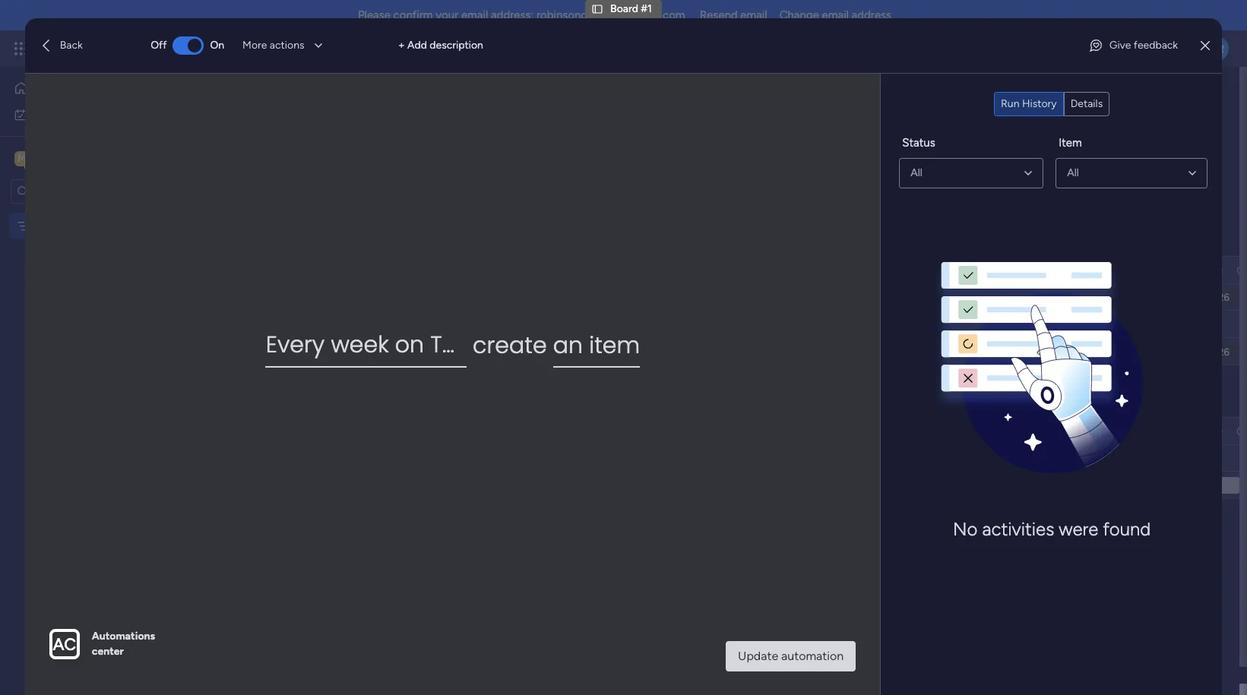 Task type: locate. For each thing, give the bounding box(es) containing it.
more actions button
[[236, 33, 332, 58]]

email for resend email
[[740, 8, 767, 22]]

update automation
[[738, 649, 844, 663]]

0 horizontal spatial all
[[911, 166, 922, 179]]

0 vertical spatial notes
[[870, 263, 899, 276]]

2 column information image from the top
[[1236, 425, 1247, 437]]

1 vertical spatial notes field
[[866, 423, 903, 440]]

0 vertical spatial $500
[[979, 292, 1003, 304]]

notes
[[870, 263, 899, 276], [870, 424, 899, 437]]

email right your on the top left of page
[[461, 8, 488, 22]]

automation
[[781, 649, 844, 663]]

automations center
[[92, 630, 155, 658]]

run history button
[[994, 92, 1064, 116]]

1 horizontal spatial email
[[740, 8, 767, 22]]

#1 down plans
[[308, 78, 337, 112]]

give
[[1109, 38, 1131, 51]]

all
[[911, 166, 922, 179], [1067, 166, 1079, 179]]

1 vertical spatial $500
[[978, 342, 1003, 355]]

timeline
[[1184, 263, 1223, 276], [1184, 424, 1223, 437]]

0 vertical spatial timeline
[[1184, 263, 1223, 276]]

0 vertical spatial files
[[1086, 263, 1108, 276]]

create an item
[[473, 329, 640, 362]]

email right resend
[[740, 8, 767, 22]]

column information image
[[1236, 264, 1247, 276], [1236, 425, 1247, 437]]

1 column information image from the top
[[1236, 264, 1247, 276]]

notes for 1st notes 'field' from the top of the page
[[870, 263, 899, 276]]

0 horizontal spatial board
[[231, 78, 302, 112]]

2 files field from the top
[[1083, 423, 1112, 440]]

details button
[[1064, 92, 1110, 116]]

every
[[266, 329, 325, 361]]

management
[[153, 40, 236, 57]]

2 notes from the top
[[870, 424, 899, 437]]

email
[[461, 8, 488, 22], [740, 8, 767, 22], [822, 8, 849, 22]]

search everything image
[[1118, 41, 1133, 56]]

week
[[331, 329, 389, 361]]

1 vertical spatial budget
[[973, 424, 1008, 437]]

m
[[18, 152, 27, 165]]

all down status
[[911, 166, 922, 179]]

please
[[358, 8, 391, 22]]

files
[[1086, 263, 1108, 276], [1086, 424, 1108, 437]]

1 vertical spatial timeline field
[[1180, 423, 1227, 440]]

confirm
[[393, 8, 433, 22]]

budget
[[973, 263, 1008, 276], [973, 424, 1008, 437]]

1 files from the top
[[1086, 263, 1108, 276]]

back button
[[33, 33, 89, 58]]

Timeline field
[[1180, 262, 1227, 279], [1180, 423, 1227, 440]]

all down item
[[1067, 166, 1079, 179]]

all for status
[[911, 166, 922, 179]]

notes for second notes 'field'
[[870, 424, 899, 437]]

update
[[738, 649, 778, 663]]

1 budget from the top
[[973, 263, 1008, 276]]

home
[[35, 81, 64, 94]]

history
[[1022, 97, 1057, 110]]

work
[[123, 40, 150, 57]]

0 vertical spatial files field
[[1083, 262, 1112, 279]]

1 vertical spatial notes
[[870, 424, 899, 437]]

group containing run history
[[881, 92, 1223, 116]]

0 vertical spatial timeline field
[[1180, 262, 1227, 279]]

see plans
[[266, 42, 312, 55]]

board #1 down see plans button on the left of page
[[231, 78, 337, 112]]

0 vertical spatial budget
[[973, 263, 1008, 276]]

2 timeline from the top
[[1184, 424, 1223, 437]]

1 vertical spatial timeline
[[1184, 424, 1223, 437]]

1 vertical spatial files
[[1086, 424, 1108, 437]]

0 horizontal spatial board #1
[[231, 78, 337, 112]]

Notes field
[[866, 262, 903, 279], [866, 423, 903, 440]]

0 horizontal spatial #1
[[308, 78, 337, 112]]

1 vertical spatial column information image
[[1236, 425, 1247, 437]]

3 email from the left
[[822, 8, 849, 22]]

board
[[610, 2, 638, 15], [231, 78, 302, 112]]

0 vertical spatial budget field
[[969, 262, 1012, 279]]

2 budget from the top
[[973, 424, 1008, 437]]

create
[[473, 329, 547, 362]]

run
[[1001, 97, 1019, 110]]

1 timeline from the top
[[1184, 263, 1223, 276]]

center
[[92, 645, 124, 658]]

column information image for 2nd timeline field from the top
[[1236, 425, 1247, 437]]

board down 'see'
[[231, 78, 302, 112]]

please confirm your email address: robinsongreg175@gmail.com
[[358, 8, 685, 22]]

activities
[[982, 518, 1054, 540]]

0 vertical spatial board
[[610, 2, 638, 15]]

group
[[881, 92, 1223, 116]]

1 vertical spatial budget field
[[969, 423, 1012, 440]]

+
[[398, 39, 405, 52]]

1 notes from the top
[[870, 263, 899, 276]]

1 horizontal spatial all
[[1067, 166, 1079, 179]]

0 vertical spatial column information image
[[1236, 264, 1247, 276]]

0 vertical spatial notes field
[[866, 262, 903, 279]]

Files field
[[1083, 262, 1112, 279], [1083, 423, 1112, 440]]

2 email from the left
[[740, 8, 767, 22]]

1 budget field from the top
[[969, 262, 1012, 279]]

list box
[[0, 210, 194, 444]]

2 notes field from the top
[[866, 423, 903, 440]]

every week on tuesday
[[266, 329, 526, 361]]

home button
[[9, 76, 163, 100]]

board #1
[[610, 2, 652, 15], [231, 78, 337, 112]]

1 vertical spatial #1
[[308, 78, 337, 112]]

board up + add description field
[[610, 2, 638, 15]]

1 all from the left
[[911, 166, 922, 179]]

on
[[395, 329, 424, 361]]

1 horizontal spatial #1
[[641, 2, 652, 15]]

board #1 up + add description field
[[610, 2, 652, 15]]

resend email link
[[700, 8, 767, 22]]

resend email
[[700, 8, 767, 22]]

option
[[0, 212, 194, 215]]

1 vertical spatial files field
[[1083, 423, 1112, 440]]

0 horizontal spatial email
[[461, 8, 488, 22]]

$500
[[979, 292, 1003, 304], [978, 342, 1003, 355]]

2 all from the left
[[1067, 166, 1079, 179]]

Board #1 field
[[227, 78, 341, 112]]

details
[[1071, 97, 1103, 110]]

apps image
[[1081, 41, 1096, 56]]

2 horizontal spatial email
[[822, 8, 849, 22]]

1 vertical spatial board #1
[[231, 78, 337, 112]]

tuesday
[[430, 329, 526, 361]]

1 email from the left
[[461, 8, 488, 22]]

1 horizontal spatial board #1
[[610, 2, 652, 15]]

all for item
[[1067, 166, 1079, 179]]

greg robinson image
[[1205, 36, 1229, 61]]

email right "change"
[[822, 8, 849, 22]]

+ Add description field
[[394, 37, 866, 54]]

sum
[[982, 353, 999, 363]]

add
[[407, 39, 427, 52]]

Budget field
[[969, 262, 1012, 279], [969, 423, 1012, 440]]

see
[[266, 42, 284, 55]]

m button
[[11, 146, 151, 171]]

#1 up + add description field
[[641, 2, 652, 15]]

#1
[[641, 2, 652, 15], [308, 78, 337, 112]]

activity
[[1039, 89, 1076, 102]]



Task type: describe. For each thing, give the bounding box(es) containing it.
change
[[779, 8, 819, 22]]

1 timeline field from the top
[[1180, 262, 1227, 279]]

on
[[210, 39, 224, 52]]

integrate
[[1016, 142, 1060, 155]]

1 vertical spatial board
[[231, 78, 302, 112]]

see plans button
[[245, 37, 319, 60]]

address:
[[491, 8, 534, 22]]

$500 sum
[[978, 342, 1003, 363]]

no
[[953, 518, 978, 540]]

1 files field from the top
[[1083, 262, 1112, 279]]

feedback
[[1134, 38, 1178, 51]]

plans
[[287, 42, 312, 55]]

change email address link
[[779, 8, 892, 22]]

your
[[436, 8, 458, 22]]

no activities were found
[[953, 518, 1151, 540]]

workspace image
[[14, 150, 30, 167]]

monday work management
[[68, 40, 236, 57]]

1 horizontal spatial board
[[610, 2, 638, 15]]

activity button
[[1033, 84, 1105, 108]]

run history
[[1001, 97, 1057, 110]]

email for change email address
[[822, 8, 849, 22]]

2 timeline field from the top
[[1180, 423, 1227, 440]]

give feedback button
[[1082, 33, 1184, 57]]

found
[[1103, 518, 1151, 540]]

0 vertical spatial board #1
[[610, 2, 652, 15]]

off
[[151, 39, 167, 52]]

item
[[589, 329, 640, 362]]

actions
[[270, 39, 304, 52]]

ac
[[53, 634, 76, 655]]

help image
[[1151, 41, 1167, 56]]

monday
[[68, 40, 120, 57]]

select product image
[[14, 41, 29, 56]]

were
[[1059, 518, 1098, 540]]

robinsongreg175@gmail.com
[[536, 8, 685, 22]]

back
[[60, 39, 83, 52]]

automations
[[92, 630, 155, 643]]

2 budget field from the top
[[969, 423, 1012, 440]]

0 vertical spatial #1
[[641, 2, 652, 15]]

update automation button
[[726, 641, 856, 672]]

give feedback link
[[1082, 33, 1184, 58]]

other
[[871, 293, 897, 304]]

+ add description
[[398, 39, 483, 52]]

column information image for 1st timeline field from the top
[[1236, 264, 1247, 276]]

address
[[852, 8, 892, 22]]

an
[[553, 329, 583, 362]]

$500 for $500
[[979, 292, 1003, 304]]

1 notes field from the top
[[866, 262, 903, 279]]

status
[[902, 136, 935, 150]]

my work image
[[14, 108, 27, 121]]

more
[[242, 39, 267, 52]]

item
[[1059, 136, 1082, 150]]

description
[[430, 39, 483, 52]]

more actions
[[242, 39, 304, 52]]

2 files from the top
[[1086, 424, 1108, 437]]

change email address
[[779, 8, 892, 22]]

$500 for $500 sum
[[978, 342, 1003, 355]]

give feedback
[[1109, 38, 1178, 51]]

resend
[[700, 8, 738, 22]]



Task type: vqa. For each thing, say whether or not it's contained in the screenshot.
bottommost Files field
yes



